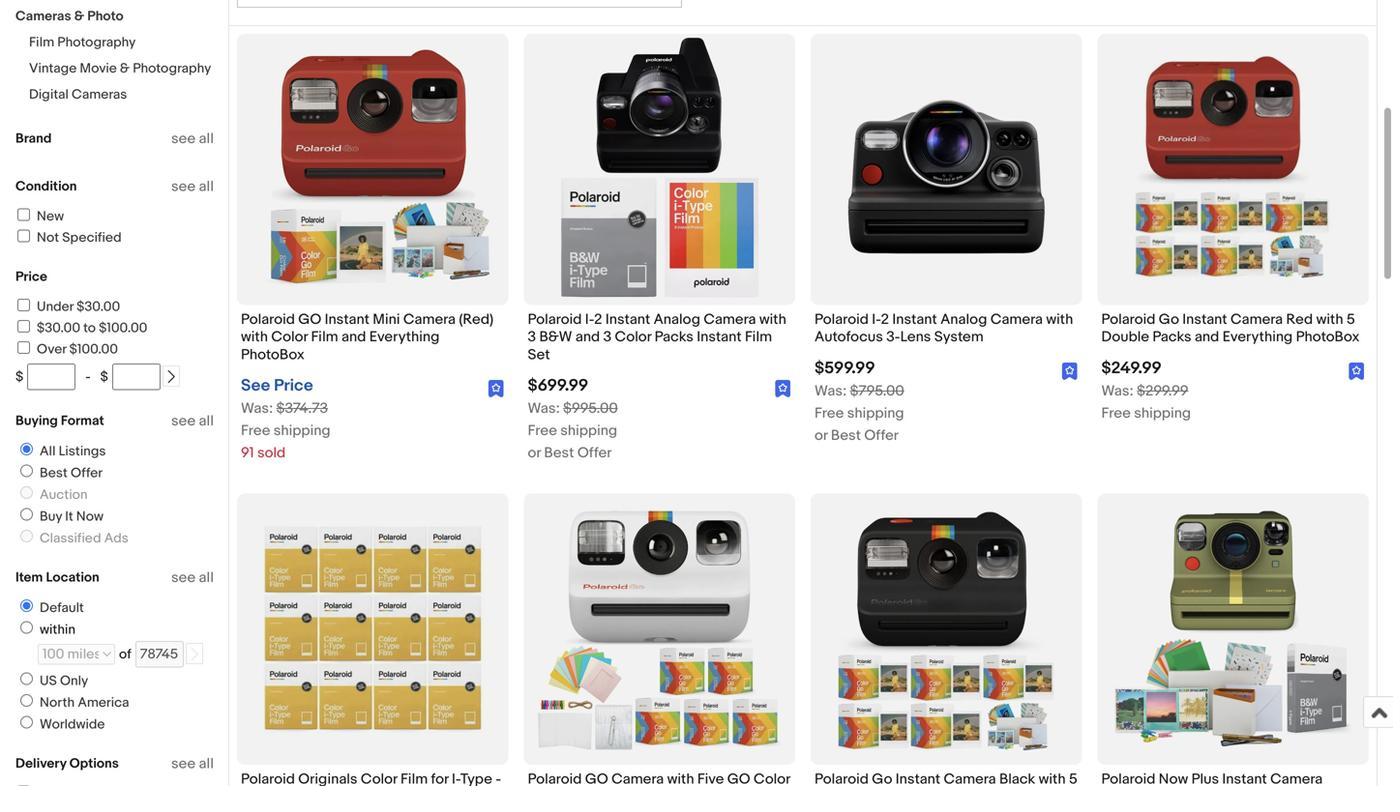 Task type: describe. For each thing, give the bounding box(es) containing it.
go
[[298, 311, 322, 329]]

not specified link
[[15, 230, 122, 246]]

was: for was: $795.00 free shipping or best offer
[[815, 383, 847, 400]]

lens
[[901, 329, 932, 346]]

polaroid go instant camera black with 5 double packs and everything photobox image
[[811, 494, 1083, 766]]

brand
[[15, 131, 52, 147]]

1 vertical spatial $100.00
[[69, 342, 118, 358]]

$30.00 to $100.00 link
[[15, 320, 148, 337]]

us only link
[[13, 673, 92, 690]]

see all for delivery options
[[171, 756, 214, 773]]

analog for $699.99
[[654, 311, 701, 329]]

was: $299.99 free shipping
[[1102, 383, 1192, 422]]

now
[[76, 509, 104, 526]]

of
[[119, 647, 131, 664]]

all for item location
[[199, 570, 214, 587]]

over $100.00 link
[[15, 342, 118, 358]]

delivery
[[15, 756, 67, 773]]

best for $599.99
[[831, 427, 861, 445]]

classified ads link
[[13, 530, 132, 547]]

all for condition
[[199, 178, 214, 196]]

color inside polaroid go instant mini camera (red) with color film and everything photobox
[[271, 329, 308, 346]]

photobox for 5
[[1297, 329, 1360, 346]]

polaroid i-2 instant analog camera with autofocus 3-lens system link
[[815, 311, 1079, 351]]

1 horizontal spatial &
[[120, 60, 130, 77]]

specified
[[62, 230, 122, 246]]

sold
[[257, 445, 286, 462]]

see for brand
[[171, 130, 196, 148]]

shipping for $374.73
[[274, 423, 331, 440]]

polaroid now plus instant camera generation 2 forest green with film kit image
[[1098, 494, 1370, 766]]

buy
[[40, 509, 62, 526]]

0 vertical spatial cameras
[[15, 8, 71, 25]]

north america link
[[13, 695, 133, 712]]

polaroid for $599.99
[[815, 311, 869, 329]]

buying
[[15, 413, 58, 430]]

0 vertical spatial photography
[[57, 34, 136, 51]]

under $30.00
[[37, 299, 120, 316]]

$795.00
[[851, 383, 905, 400]]

best for $699.99
[[544, 445, 574, 462]]

Buy It Now radio
[[20, 509, 33, 521]]

[object undefined] image for $249.99
[[1350, 362, 1366, 381]]

1 vertical spatial price
[[274, 376, 313, 396]]

shipping for $299.99
[[1135, 405, 1192, 422]]

all for buying format
[[199, 413, 214, 430]]

polaroid i-2 instant analog camera with autofocus 3-lens system
[[815, 311, 1074, 346]]

best offer
[[40, 466, 103, 482]]

digital cameras link
[[29, 87, 127, 103]]

[object undefined] image for $249.99
[[1350, 363, 1366, 381]]

free for $795.00
[[815, 405, 844, 422]]

Auction radio
[[20, 487, 33, 499]]

2 for $599.99
[[881, 311, 890, 329]]

New checkbox
[[17, 209, 30, 221]]

polaroid go instant camera red with 5 double packs and everything photobox
[[1102, 311, 1360, 346]]

auction link
[[13, 487, 92, 504]]

system
[[935, 329, 984, 346]]

all for brand
[[199, 130, 214, 148]]

photo
[[87, 8, 123, 25]]

condition
[[15, 179, 77, 195]]

$699.99
[[528, 376, 589, 396]]

north
[[40, 696, 75, 712]]

camera inside polaroid go instant mini camera (red) with color film and everything photobox
[[403, 311, 456, 329]]

new link
[[15, 209, 64, 225]]

(red)
[[459, 311, 494, 329]]

us only
[[40, 674, 88, 690]]

options
[[69, 756, 119, 773]]

0 vertical spatial $100.00
[[99, 320, 148, 337]]

0 horizontal spatial &
[[74, 8, 84, 25]]

default
[[40, 601, 84, 617]]

mini
[[373, 311, 400, 329]]

camera inside polaroid i-2 instant analog camera with autofocus 3-lens system
[[991, 311, 1043, 329]]

b&w
[[540, 329, 573, 346]]

see all for item location
[[171, 570, 214, 587]]

$ for maximum value text box
[[100, 369, 108, 386]]

under $30.00 link
[[15, 299, 120, 316]]

polaroid for $249.99
[[1102, 311, 1156, 329]]

ads
[[104, 531, 129, 547]]

$374.73
[[276, 400, 328, 418]]

everything for mini
[[370, 329, 440, 346]]

see all button for buying format
[[171, 413, 214, 430]]

see price link
[[241, 376, 313, 396]]

was: $374.73 free shipping 91 sold
[[241, 400, 331, 462]]

film photography link
[[29, 34, 136, 51]]

go
[[1159, 311, 1180, 329]]

$599.99
[[815, 359, 876, 379]]

listings
[[59, 444, 106, 460]]

91
[[241, 445, 254, 462]]

or for $599.99
[[815, 427, 828, 445]]

offer for $599.99
[[865, 427, 899, 445]]

film inside the "polaroid i-2 instant analog camera with 3 b&w and 3 color packs instant film set"
[[745, 329, 773, 346]]

polaroid i-2 instant analog camera with 3 b&w and 3 color packs instant film set image
[[524, 34, 796, 305]]

worldwide link
[[13, 717, 109, 734]]

see for delivery options
[[171, 756, 196, 773]]

see all button for item location
[[171, 570, 214, 587]]

all listings link
[[13, 443, 110, 460]]

free for $299.99
[[1102, 405, 1132, 422]]

Not Specified checkbox
[[17, 230, 30, 242]]

see all button for brand
[[171, 130, 214, 148]]

polaroid i-2 instant analog camera with autofocus 3-lens system image
[[811, 34, 1083, 305]]

all for delivery options
[[199, 756, 214, 773]]

analog for $599.99
[[941, 311, 988, 329]]

0 horizontal spatial [object undefined] image
[[489, 381, 505, 398]]

america
[[78, 696, 129, 712]]

submit price range image
[[164, 370, 178, 384]]

1 vertical spatial photography
[[133, 60, 211, 77]]

new
[[37, 209, 64, 225]]

north america
[[40, 696, 129, 712]]

over $100.00
[[37, 342, 118, 358]]

see all for condition
[[171, 178, 214, 196]]

with for polaroid go instant mini camera (red) with color film and everything photobox
[[241, 329, 268, 346]]

$249.99
[[1102, 359, 1162, 379]]

format
[[61, 413, 104, 430]]

all listings
[[40, 444, 106, 460]]

red
[[1287, 311, 1314, 329]]

$299.99
[[1138, 383, 1189, 400]]

under
[[37, 299, 74, 316]]

with for polaroid i-2 instant analog camera with autofocus 3-lens system
[[1047, 311, 1074, 329]]

worldwide
[[40, 717, 105, 734]]

see price
[[241, 376, 313, 396]]

set
[[528, 346, 550, 364]]

classified ads
[[40, 531, 129, 547]]

2 3 from the left
[[604, 329, 612, 346]]

only
[[60, 674, 88, 690]]

not specified
[[37, 230, 122, 246]]

double
[[1102, 329, 1150, 346]]

free for $374.73
[[241, 423, 270, 440]]

offer for $699.99
[[578, 445, 612, 462]]

auction
[[40, 487, 88, 504]]

$30.00 to $100.00 checkbox
[[17, 320, 30, 333]]

1 vertical spatial cameras
[[72, 87, 127, 103]]

North America radio
[[20, 695, 33, 708]]

$995.00
[[563, 400, 618, 418]]

vintage movie & photography link
[[29, 60, 211, 77]]

was: $795.00 free shipping or best offer
[[815, 383, 905, 445]]

0 horizontal spatial best
[[40, 466, 68, 482]]

with inside "polaroid go instant camera red with 5 double packs and everything photobox"
[[1317, 311, 1344, 329]]

it
[[65, 509, 73, 526]]

shipping for $795.00
[[848, 405, 905, 422]]

$ for minimum value 'text box'
[[15, 369, 23, 386]]

cameras & photo film photography vintage movie & photography digital cameras
[[15, 8, 211, 103]]



Task type: vqa. For each thing, say whether or not it's contained in the screenshot.
first and from the right
yes



Task type: locate. For each thing, give the bounding box(es) containing it.
see
[[241, 376, 270, 396]]

photobox inside "polaroid go instant camera red with 5 double packs and everything photobox"
[[1297, 329, 1360, 346]]

0 horizontal spatial everything
[[370, 329, 440, 346]]

4 polaroid from the left
[[1102, 311, 1156, 329]]

1 see from the top
[[171, 130, 196, 148]]

3 see all from the top
[[171, 413, 214, 430]]

film up vintage
[[29, 34, 54, 51]]

was: inside the was: $299.99 free shipping
[[1102, 383, 1134, 400]]

shipping down $374.73
[[274, 423, 331, 440]]

free inside the was: $795.00 free shipping or best offer
[[815, 405, 844, 422]]

[object undefined] image for $699.99
[[776, 380, 792, 398]]

free inside was: $374.73 free shipping 91 sold
[[241, 423, 270, 440]]

was: for was: $299.99 free shipping
[[1102, 383, 1134, 400]]

camera inside "polaroid go instant camera red with 5 double packs and everything photobox"
[[1231, 311, 1284, 329]]

1 2 from the left
[[594, 311, 603, 329]]

color inside the "polaroid i-2 instant analog camera with 3 b&w and 3 color packs instant film set"
[[615, 329, 652, 346]]

polaroid up double
[[1102, 311, 1156, 329]]

i- inside the "polaroid i-2 instant analog camera with 3 b&w and 3 color packs instant film set"
[[585, 311, 594, 329]]

cameras
[[15, 8, 71, 25], [72, 87, 127, 103]]

Maximum Value text field
[[112, 364, 160, 391]]

0 horizontal spatial or
[[528, 445, 541, 462]]

[object undefined] image for $699.99
[[776, 381, 792, 398]]

price up $374.73
[[274, 376, 313, 396]]

1 everything from the left
[[370, 329, 440, 346]]

over
[[37, 342, 66, 358]]

all
[[40, 444, 56, 460]]

2
[[594, 311, 603, 329], [881, 311, 890, 329]]

camera inside the "polaroid i-2 instant analog camera with 3 b&w and 3 color packs instant film set"
[[704, 311, 756, 329]]

with
[[760, 311, 787, 329], [1047, 311, 1074, 329], [1317, 311, 1344, 329], [241, 329, 268, 346]]

1 horizontal spatial offer
[[578, 445, 612, 462]]

-
[[85, 369, 91, 386]]

3 see from the top
[[171, 413, 196, 430]]

$ down over $100.00 option
[[15, 369, 23, 386]]

packs
[[655, 329, 694, 346], [1153, 329, 1192, 346]]

Over $100.00 checkbox
[[17, 342, 30, 354]]

shipping down the $299.99 at the right of page
[[1135, 405, 1192, 422]]

i- for $699.99
[[585, 311, 594, 329]]

free down $249.99
[[1102, 405, 1132, 422]]

cameras down movie
[[72, 87, 127, 103]]

$100.00 right the to
[[99, 320, 148, 337]]

was: for was: $374.73 free shipping 91 sold
[[241, 400, 273, 418]]

shipping for $995.00
[[561, 423, 618, 440]]

3 right b&w
[[604, 329, 612, 346]]

polaroid inside polaroid go instant mini camera (red) with color film and everything photobox
[[241, 311, 295, 329]]

3 camera from the left
[[991, 311, 1043, 329]]

with inside the "polaroid i-2 instant analog camera with 3 b&w and 3 color packs instant film set"
[[760, 311, 787, 329]]

color
[[271, 329, 308, 346], [615, 329, 652, 346]]

1 horizontal spatial 3
[[604, 329, 612, 346]]

packs inside "polaroid go instant camera red with 5 double packs and everything photobox"
[[1153, 329, 1192, 346]]

photography right movie
[[133, 60, 211, 77]]

1 horizontal spatial and
[[576, 329, 600, 346]]

best inside was: $995.00 free shipping or best offer
[[544, 445, 574, 462]]

1 i- from the left
[[585, 311, 594, 329]]

$30.00 up "$30.00 to $100.00"
[[77, 299, 120, 316]]

to
[[83, 320, 96, 337]]

Worldwide radio
[[20, 717, 33, 729]]

1 vertical spatial $30.00
[[37, 320, 80, 337]]

and for $249.99
[[1195, 329, 1220, 346]]

Enter your search keyword text field
[[237, 0, 682, 8]]

free down $699.99
[[528, 423, 557, 440]]

1 horizontal spatial cameras
[[72, 87, 127, 103]]

see all button
[[171, 130, 214, 148], [171, 178, 214, 196], [171, 413, 214, 430], [171, 570, 214, 587], [171, 756, 214, 773]]

0 horizontal spatial offer
[[71, 466, 103, 482]]

5
[[1347, 311, 1356, 329]]

vintage
[[29, 60, 77, 77]]

$30.00 to $100.00
[[37, 320, 148, 337]]

see for buying format
[[171, 413, 196, 430]]

5 see all button from the top
[[171, 756, 214, 773]]

and inside the "polaroid i-2 instant analog camera with 3 b&w and 3 color packs instant film set"
[[576, 329, 600, 346]]

free inside was: $995.00 free shipping or best offer
[[528, 423, 557, 440]]

0 horizontal spatial packs
[[655, 329, 694, 346]]

us
[[40, 674, 57, 690]]

5 see all from the top
[[171, 756, 214, 773]]

2 polaroid from the left
[[528, 311, 582, 329]]

classified
[[40, 531, 101, 547]]

and inside polaroid go instant mini camera (red) with color film and everything photobox
[[342, 329, 366, 346]]

1 $ from the left
[[15, 369, 23, 386]]

3 see all button from the top
[[171, 413, 214, 430]]

1 horizontal spatial best
[[544, 445, 574, 462]]

78745 text field
[[135, 642, 184, 668]]

i- inside polaroid i-2 instant analog camera with autofocus 3-lens system
[[872, 311, 882, 329]]

see for condition
[[171, 178, 196, 196]]

2 all from the top
[[199, 178, 214, 196]]

0 horizontal spatial cameras
[[15, 8, 71, 25]]

1 see all button from the top
[[171, 130, 214, 148]]

2 everything from the left
[[1223, 329, 1294, 346]]

2 see all from the top
[[171, 178, 214, 196]]

instant inside polaroid i-2 instant analog camera with autofocus 3-lens system
[[893, 311, 938, 329]]

US Only radio
[[20, 673, 33, 686]]

polaroid i-2 instant analog camera with 3 b&w and 3 color packs instant film set link
[[528, 311, 792, 369]]

polaroid go instant mini camera (red) with color film and everything photobox
[[241, 311, 494, 364]]

1 analog from the left
[[654, 311, 701, 329]]

Best Offer radio
[[20, 465, 33, 478]]

$100.00 down "$30.00 to $100.00"
[[69, 342, 118, 358]]

within
[[40, 622, 75, 639]]

shipping
[[848, 405, 905, 422], [1135, 405, 1192, 422], [274, 423, 331, 440], [561, 423, 618, 440]]

instant inside polaroid go instant mini camera (red) with color film and everything photobox
[[325, 311, 370, 329]]

or inside the was: $795.00 free shipping or best offer
[[815, 427, 828, 445]]

with inside polaroid i-2 instant analog camera with autofocus 3-lens system
[[1047, 311, 1074, 329]]

go image
[[188, 648, 201, 662]]

3
[[528, 329, 536, 346], [604, 329, 612, 346]]

[object undefined] image left the was: $795.00 free shipping or best offer
[[776, 381, 792, 398]]

color down go
[[271, 329, 308, 346]]

2 see all button from the top
[[171, 178, 214, 196]]

film inside polaroid go instant mini camera (red) with color film and everything photobox
[[311, 329, 338, 346]]

1 horizontal spatial or
[[815, 427, 828, 445]]

0 horizontal spatial photobox
[[241, 346, 305, 364]]

polaroid left go
[[241, 311, 295, 329]]

i- up $699.99
[[585, 311, 594, 329]]

i-
[[585, 311, 594, 329], [872, 311, 882, 329]]

see for item location
[[171, 570, 196, 587]]

best inside the was: $795.00 free shipping or best offer
[[831, 427, 861, 445]]

2 horizontal spatial and
[[1195, 329, 1220, 346]]

[object undefined] image
[[1350, 363, 1366, 381], [489, 381, 505, 398], [776, 381, 792, 398]]

2 packs from the left
[[1153, 329, 1192, 346]]

1 horizontal spatial $
[[100, 369, 108, 386]]

photography up movie
[[57, 34, 136, 51]]

&
[[74, 8, 84, 25], [120, 60, 130, 77]]

1 horizontal spatial i-
[[872, 311, 882, 329]]

free up 91
[[241, 423, 270, 440]]

1 horizontal spatial analog
[[941, 311, 988, 329]]

everything down red
[[1223, 329, 1294, 346]]

1 3 from the left
[[528, 329, 536, 346]]

2 i- from the left
[[872, 311, 882, 329]]

0 horizontal spatial $
[[15, 369, 23, 386]]

2 see from the top
[[171, 178, 196, 196]]

film down go
[[311, 329, 338, 346]]

0 vertical spatial &
[[74, 8, 84, 25]]

see all for buying format
[[171, 413, 214, 430]]

polaroid inside polaroid i-2 instant analog camera with autofocus 3-lens system
[[815, 311, 869, 329]]

polaroid go instant camera red with 5 double packs and everything photobox link
[[1102, 311, 1366, 351]]

movie
[[80, 60, 117, 77]]

0 horizontal spatial analog
[[654, 311, 701, 329]]

$30.00
[[77, 299, 120, 316], [37, 320, 80, 337]]

1 packs from the left
[[655, 329, 694, 346]]

1 vertical spatial &
[[120, 60, 130, 77]]

i- up autofocus
[[872, 311, 882, 329]]

2 inside the "polaroid i-2 instant analog camera with 3 b&w and 3 color packs instant film set"
[[594, 311, 603, 329]]

everything inside polaroid go instant mini camera (red) with color film and everything photobox
[[370, 329, 440, 346]]

2 analog from the left
[[941, 311, 988, 329]]

2 horizontal spatial offer
[[865, 427, 899, 445]]

polaroid up autofocus
[[815, 311, 869, 329]]

$30.00 down under
[[37, 320, 80, 337]]

instant inside "polaroid go instant camera red with 5 double packs and everything photobox"
[[1183, 311, 1228, 329]]

best up auction link at left
[[40, 466, 68, 482]]

everything for camera
[[1223, 329, 1294, 346]]

was: inside was: $374.73 free shipping 91 sold
[[241, 400, 273, 418]]

was: for was: $995.00 free shipping or best offer
[[528, 400, 560, 418]]

film
[[29, 34, 54, 51], [311, 329, 338, 346], [745, 329, 773, 346]]

5 all from the top
[[199, 756, 214, 773]]

0 horizontal spatial i-
[[585, 311, 594, 329]]

polaroid
[[241, 311, 295, 329], [528, 311, 582, 329], [815, 311, 869, 329], [1102, 311, 1156, 329]]

2 $ from the left
[[100, 369, 108, 386]]

digital
[[29, 87, 69, 103]]

1 horizontal spatial photobox
[[1297, 329, 1360, 346]]

0 horizontal spatial color
[[271, 329, 308, 346]]

[object undefined] image down 5
[[1350, 363, 1366, 381]]

polaroid originals color film for i-type - 12-pack, 96 photos (4965) image
[[237, 494, 509, 766]]

with for polaroid i-2 instant analog camera with 3 b&w and 3 color packs instant film set
[[760, 311, 787, 329]]

analog inside polaroid i-2 instant analog camera with autofocus 3-lens system
[[941, 311, 988, 329]]

5 see from the top
[[171, 756, 196, 773]]

delivery options
[[15, 756, 119, 773]]

& right movie
[[120, 60, 130, 77]]

polaroid inside the "polaroid i-2 instant analog camera with 3 b&w and 3 color packs instant film set"
[[528, 311, 582, 329]]

[object undefined] image left $699.99
[[489, 381, 505, 398]]

offer inside the was: $795.00 free shipping or best offer
[[865, 427, 899, 445]]

shipping inside the was: $795.00 free shipping or best offer
[[848, 405, 905, 422]]

free inside the was: $299.99 free shipping
[[1102, 405, 1132, 422]]

Minimum Value text field
[[27, 364, 76, 391]]

was: $995.00 free shipping or best offer
[[528, 400, 618, 462]]

3 all from the top
[[199, 413, 214, 430]]

shipping inside the was: $299.99 free shipping
[[1135, 405, 1192, 422]]

was: down see
[[241, 400, 273, 418]]

film left autofocus
[[745, 329, 773, 346]]

1 and from the left
[[342, 329, 366, 346]]

was: inside the was: $795.00 free shipping or best offer
[[815, 383, 847, 400]]

see all button for condition
[[171, 178, 214, 196]]

polaroid go instant mini camera (red) with color film and everything photobox link
[[241, 311, 505, 369]]

free down $599.99
[[815, 405, 844, 422]]

best
[[831, 427, 861, 445], [544, 445, 574, 462], [40, 466, 68, 482]]

photography
[[57, 34, 136, 51], [133, 60, 211, 77]]

offer down the $795.00
[[865, 427, 899, 445]]

1 polaroid from the left
[[241, 311, 295, 329]]

Default radio
[[20, 600, 33, 613]]

packs inside the "polaroid i-2 instant analog camera with 3 b&w and 3 color packs instant film set"
[[655, 329, 694, 346]]

i- for $599.99
[[872, 311, 882, 329]]

polaroid inside "polaroid go instant camera red with 5 double packs and everything photobox"
[[1102, 311, 1156, 329]]

photobox
[[1297, 329, 1360, 346], [241, 346, 305, 364]]

and inside "polaroid go instant camera red with 5 double packs and everything photobox"
[[1195, 329, 1220, 346]]

1 see all from the top
[[171, 130, 214, 148]]

0 horizontal spatial film
[[29, 34, 54, 51]]

polaroid up b&w
[[528, 311, 582, 329]]

3 up set
[[528, 329, 536, 346]]

with inside polaroid go instant mini camera (red) with color film and everything photobox
[[241, 329, 268, 346]]

color right b&w
[[615, 329, 652, 346]]

0 horizontal spatial 3
[[528, 329, 536, 346]]

price up "under $30.00" checkbox
[[15, 269, 47, 286]]

1 camera from the left
[[403, 311, 456, 329]]

2 camera from the left
[[704, 311, 756, 329]]

1 horizontal spatial color
[[615, 329, 652, 346]]

autofocus
[[815, 329, 884, 346]]

analog inside the "polaroid i-2 instant analog camera with 3 b&w and 3 color packs instant film set"
[[654, 311, 701, 329]]

polaroid go instant camera red with 5 double packs and everything photobox image
[[1098, 34, 1370, 305]]

shipping down the $795.00
[[848, 405, 905, 422]]

3-
[[887, 329, 901, 346]]

within radio
[[20, 622, 33, 635]]

0 vertical spatial price
[[15, 269, 47, 286]]

instant
[[325, 311, 370, 329], [606, 311, 651, 329], [893, 311, 938, 329], [1183, 311, 1228, 329], [697, 329, 742, 346]]

All Listings radio
[[20, 443, 33, 456]]

see all for brand
[[171, 130, 214, 148]]

buying format
[[15, 413, 104, 430]]

analog
[[654, 311, 701, 329], [941, 311, 988, 329]]

was: down $599.99
[[815, 383, 847, 400]]

shipping inside was: $374.73 free shipping 91 sold
[[274, 423, 331, 440]]

offer down listings
[[71, 466, 103, 482]]

not
[[37, 230, 59, 246]]

4 see all button from the top
[[171, 570, 214, 587]]

best down $995.00
[[544, 445, 574, 462]]

2 horizontal spatial film
[[745, 329, 773, 346]]

polaroid go camera with five go color film packs and accessory bundle image
[[524, 494, 796, 766]]

or for $699.99
[[528, 445, 541, 462]]

was: down $249.99
[[1102, 383, 1134, 400]]

1 color from the left
[[271, 329, 308, 346]]

everything down the mini
[[370, 329, 440, 346]]

best down the $795.00
[[831, 427, 861, 445]]

3 and from the left
[[1195, 329, 1220, 346]]

best offer link
[[13, 465, 107, 482]]

polaroid for $699.99
[[528, 311, 582, 329]]

was: inside was: $995.00 free shipping or best offer
[[528, 400, 560, 418]]

polaroid i-2 instant analog camera with 3 b&w and 3 color packs instant film set
[[528, 311, 787, 364]]

0 vertical spatial $30.00
[[77, 299, 120, 316]]

buy it now link
[[13, 509, 108, 526]]

see all button for delivery options
[[171, 756, 214, 773]]

[object undefined] image
[[1063, 362, 1079, 381], [1350, 362, 1366, 381], [1063, 363, 1079, 381], [489, 380, 505, 398], [776, 380, 792, 398]]

offer inside was: $995.00 free shipping or best offer
[[578, 445, 612, 462]]

offer down $995.00
[[578, 445, 612, 462]]

0 horizontal spatial price
[[15, 269, 47, 286]]

and
[[342, 329, 366, 346], [576, 329, 600, 346], [1195, 329, 1220, 346]]

& left photo
[[74, 8, 84, 25]]

2 horizontal spatial [object undefined] image
[[1350, 363, 1366, 381]]

4 all from the top
[[199, 570, 214, 587]]

photobox for with
[[241, 346, 305, 364]]

free
[[815, 405, 844, 422], [1102, 405, 1132, 422], [241, 423, 270, 440], [528, 423, 557, 440]]

or down $599.99
[[815, 427, 828, 445]]

film inside cameras & photo film photography vintage movie & photography digital cameras
[[29, 34, 54, 51]]

1 horizontal spatial everything
[[1223, 329, 1294, 346]]

1 horizontal spatial [object undefined] image
[[776, 381, 792, 398]]

1 horizontal spatial packs
[[1153, 329, 1192, 346]]

all
[[199, 130, 214, 148], [199, 178, 214, 196], [199, 413, 214, 430], [199, 570, 214, 587], [199, 756, 214, 773]]

polaroid go instant mini camera (red) with color film and everything photobox image
[[237, 34, 509, 305]]

buy it now
[[40, 509, 104, 526]]

free for $995.00
[[528, 423, 557, 440]]

1 horizontal spatial film
[[311, 329, 338, 346]]

2 for $699.99
[[594, 311, 603, 329]]

or down $699.99
[[528, 445, 541, 462]]

1 all from the top
[[199, 130, 214, 148]]

shipping down $995.00
[[561, 423, 618, 440]]

or inside was: $995.00 free shipping or best offer
[[528, 445, 541, 462]]

see all
[[171, 130, 214, 148], [171, 178, 214, 196], [171, 413, 214, 430], [171, 570, 214, 587], [171, 756, 214, 773]]

2 color from the left
[[615, 329, 652, 346]]

3 polaroid from the left
[[815, 311, 869, 329]]

cameras up film photography link
[[15, 8, 71, 25]]

was:
[[815, 383, 847, 400], [1102, 383, 1134, 400], [241, 400, 273, 418], [528, 400, 560, 418]]

see
[[171, 130, 196, 148], [171, 178, 196, 196], [171, 413, 196, 430], [171, 570, 196, 587], [171, 756, 196, 773]]

default link
[[13, 600, 88, 617]]

photobox inside polaroid go instant mini camera (red) with color film and everything photobox
[[241, 346, 305, 364]]

0 horizontal spatial and
[[342, 329, 366, 346]]

2 2 from the left
[[881, 311, 890, 329]]

shipping inside was: $995.00 free shipping or best offer
[[561, 423, 618, 440]]

Under $30.00 checkbox
[[17, 299, 30, 312]]

everything inside "polaroid go instant camera red with 5 double packs and everything photobox"
[[1223, 329, 1294, 346]]

item location
[[15, 570, 99, 587]]

Classified Ads radio
[[20, 530, 33, 543]]

0 horizontal spatial 2
[[594, 311, 603, 329]]

offer
[[865, 427, 899, 445], [578, 445, 612, 462], [71, 466, 103, 482]]

item
[[15, 570, 43, 587]]

everything
[[370, 329, 440, 346], [1223, 329, 1294, 346]]

was: down $699.99
[[528, 400, 560, 418]]

2 and from the left
[[576, 329, 600, 346]]

[object undefined] image for $599.99
[[1063, 362, 1079, 381]]

4 see from the top
[[171, 570, 196, 587]]

2 inside polaroid i-2 instant analog camera with autofocus 3-lens system
[[881, 311, 890, 329]]

4 see all from the top
[[171, 570, 214, 587]]

photobox up see price link on the left of the page
[[241, 346, 305, 364]]

and for $699.99
[[576, 329, 600, 346]]

4 camera from the left
[[1231, 311, 1284, 329]]

1 horizontal spatial price
[[274, 376, 313, 396]]

1 horizontal spatial 2
[[881, 311, 890, 329]]

photobox down 5
[[1297, 329, 1360, 346]]

2 horizontal spatial best
[[831, 427, 861, 445]]

$ right '-'
[[100, 369, 108, 386]]



